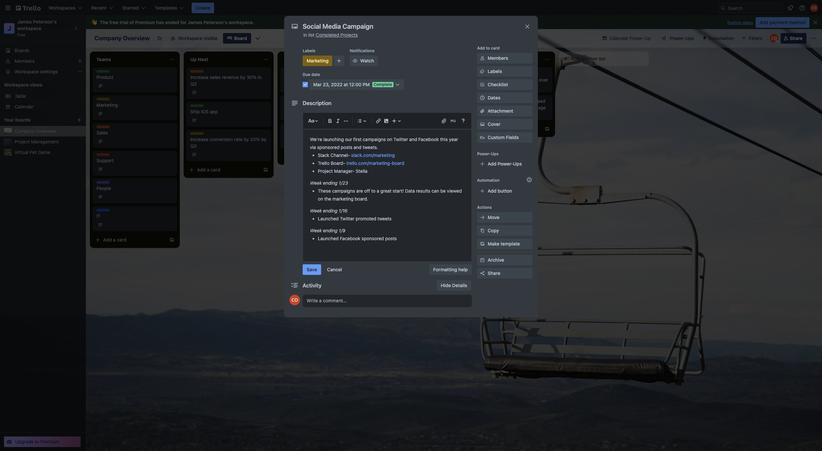 Task type: locate. For each thing, give the bounding box(es) containing it.
product inside product product
[[97, 70, 112, 75]]

3 ending from the top
[[323, 228, 338, 233]]

data inside marketing analytics data
[[305, 130, 315, 136]]

to for tom
[[486, 70, 490, 76]]

labels up customer
[[488, 68, 502, 74]]

facebook down 1/9
[[340, 236, 361, 241]]

people inside people people
[[97, 181, 110, 186]]

table
[[15, 93, 26, 99]]

week down these
[[310, 208, 322, 214]]

Mar 23, 2022 checkbox
[[378, 110, 413, 118]]

to inside bravo to tom for answering the most customer support emails ever received in one day!
[[486, 70, 490, 76]]

2022 down 'redesign' on the top
[[402, 83, 411, 88]]

1 horizontal spatial color: green, title: "product" element
[[190, 104, 206, 109]]

color: green, title: "product" element for ship ios app
[[190, 104, 206, 109]]

watch
[[361, 58, 374, 63]]

campaigns inside "we're launching our first campaigns on twitter and facebook this year via sponsored posts and tweets. slack channel- slack.com/marketing trello board- trello.com/marketing-board project manager- stella"
[[363, 137, 386, 142]]

week up these
[[310, 180, 322, 186]]

manager-
[[334, 168, 355, 174]]

sm image
[[352, 58, 359, 64], [479, 68, 486, 75], [479, 81, 486, 88], [479, 121, 486, 128], [479, 214, 486, 221], [479, 227, 486, 234], [479, 257, 486, 264]]

mar down website
[[386, 83, 393, 88]]

sm image left 'copy'
[[479, 227, 486, 234]]

1 vertical spatial company
[[15, 128, 35, 134]]

1 vertical spatial twitter
[[340, 216, 355, 221]]

create from template… image
[[357, 154, 362, 159], [263, 167, 268, 173], [169, 237, 175, 243]]

2 horizontal spatial in
[[492, 84, 495, 89]]

image image
[[383, 117, 391, 125]]

oct inside oct 17, 2022 checkbox
[[292, 111, 299, 116]]

2022 for oct 18, 2022
[[307, 83, 316, 88]]

show menu image
[[810, 35, 817, 42]]

2 launched from the top
[[318, 236, 339, 241]]

Search field
[[726, 3, 784, 13]]

the up landing
[[529, 98, 535, 104]]

add power-ups link
[[477, 159, 533, 169]]

company overview up project management
[[15, 128, 56, 134]]

peterson's
[[33, 19, 57, 24], [204, 20, 228, 25]]

campaigns for are
[[332, 188, 355, 194]]

landing
[[519, 105, 534, 110]]

support link
[[97, 157, 173, 164]]

23,
[[323, 82, 330, 87], [394, 111, 400, 116]]

posts down our
[[341, 144, 353, 150]]

1 horizontal spatial campaigns
[[363, 137, 386, 142]]

posts inside week ending 1/9 launched facebook sponsored posts
[[385, 236, 397, 241]]

add
[[760, 20, 769, 25], [477, 46, 485, 51], [571, 56, 580, 62], [479, 126, 488, 132], [291, 154, 300, 159], [385, 154, 394, 159], [488, 161, 497, 167], [197, 167, 206, 173], [488, 188, 497, 194], [103, 237, 112, 243]]

product for ship ios app
[[190, 104, 206, 109]]

bravo to tom for answering the most customer support emails ever received in one day!
[[472, 70, 549, 89]]

launched down the marketing
[[318, 216, 339, 221]]

a inside 'week ending 1/23 these campaigns are off to a great start! data results can be viewed on the marketing board.'
[[377, 188, 379, 194]]

formatting help link
[[430, 264, 472, 275]]

facebook down documentation
[[419, 137, 439, 142]]

1 vertical spatial on
[[318, 196, 323, 202]]

campaigns inside 'week ending 1/23 these campaigns are off to a great start! data results can be viewed on the marketing board.'
[[332, 188, 355, 194]]

color: orange, title: "sales" element for sales
[[97, 126, 110, 131]]

cancel button
[[323, 264, 346, 275]]

in down customer
[[492, 84, 495, 89]]

sm image down "actions"
[[479, 214, 486, 221]]

mar up image
[[386, 111, 393, 116]]

sm image left 'watch'
[[352, 58, 359, 64]]

2 bravo from the top
[[472, 98, 484, 104]]

trial
[[120, 20, 128, 25]]

christina overa (christinaovera) image down the payment
[[770, 34, 779, 43]]

year
[[449, 137, 458, 142]]

sm image for cover
[[479, 121, 486, 128]]

1 vertical spatial color: green, title: "product" element
[[284, 98, 300, 103]]

oct left 18,
[[292, 83, 299, 88]]

launched up cancel
[[318, 236, 339, 241]]

increase for increase conversion rate by 20% by q3
[[190, 137, 209, 142]]

sm image for make template
[[479, 241, 486, 247]]

1 vertical spatial project
[[318, 168, 333, 174]]

sales for sales
[[97, 126, 107, 131]]

Aug 20, 2022 checkbox
[[378, 138, 413, 145]]

Main content area, start typing to enter text. text field
[[310, 136, 465, 255]]

20, for mar
[[394, 83, 400, 88]]

0 vertical spatial color: red, title: "support" element
[[378, 126, 394, 131]]

sales inside sales increase sales revenue by 30% in q3
[[190, 70, 201, 75]]

0 vertical spatial calendar
[[610, 35, 629, 41]]

sales sales
[[97, 126, 108, 136]]

workspace navigation collapse icon image
[[72, 24, 81, 33]]

support inside support support
[[97, 153, 112, 158]]

increase for increase sales revenue by 30% in q3
[[190, 74, 209, 80]]

week inside week ending 1/16 launched twitter promoted tweets
[[310, 208, 322, 214]]

add power-ups
[[488, 161, 522, 167]]

by inside sales increase sales revenue by 30% in q3
[[240, 74, 246, 80]]

2022 up text styles icon
[[306, 111, 316, 116]]

company
[[95, 35, 122, 42], [15, 128, 35, 134]]

cover link
[[477, 119, 533, 130]]

2 vertical spatial ending
[[323, 228, 338, 233]]

2 sm image from the top
[[479, 241, 486, 247]]

1 vertical spatial overview
[[36, 128, 56, 134]]

0 horizontal spatial posts
[[341, 144, 353, 150]]

color: orange, title: "sales" element down the marketing marketing
[[97, 126, 110, 131]]

increase inside sales increase sales revenue by 30% in q3
[[190, 74, 209, 80]]

app
[[210, 109, 218, 114]]

1 horizontal spatial overview
[[123, 35, 150, 42]]

1 vertical spatial color: blue, title: "it" element
[[97, 209, 110, 214]]

0 vertical spatial labels
[[303, 48, 316, 53]]

2 week from the top
[[310, 208, 322, 214]]

increase left sales
[[190, 74, 209, 80]]

complete
[[374, 82, 392, 87]]

1 vertical spatial ending
[[323, 208, 338, 214]]

product ship ios app
[[190, 104, 218, 114]]

sm image inside 'cover' link
[[479, 121, 486, 128]]

on down 'update'
[[387, 137, 393, 142]]

for for bravo to tom for answering the most customer support emails ever received in one day!
[[501, 70, 507, 76]]

the
[[532, 70, 539, 76], [529, 98, 535, 104], [501, 105, 508, 110], [325, 196, 331, 202]]

attachment
[[488, 108, 514, 114]]

ending inside 'week ending 1/23 these campaigns are off to a great start! data results can be viewed on the marketing board.'
[[323, 180, 338, 186]]

campaigns up tweets.
[[363, 137, 386, 142]]

0 horizontal spatial company overview
[[15, 128, 56, 134]]

marketing increase conversion rate by 20% by q3
[[190, 132, 267, 149]]

ios
[[201, 109, 209, 114]]

0 horizontal spatial members link
[[0, 56, 86, 66]]

2022 up via
[[308, 139, 318, 144]]

ending for 1/9
[[323, 228, 338, 233]]

ups left the automation button
[[686, 35, 695, 41]]

product link
[[97, 74, 173, 81]]

marketing up nov
[[284, 126, 304, 131]]

to up finishing
[[486, 98, 490, 104]]

0 horizontal spatial peterson's
[[33, 19, 57, 24]]

0 vertical spatial in
[[304, 32, 307, 38]]

week inside 'week ending 1/23 these campaigns are off to a great start! data results can be viewed on the marketing board.'
[[310, 180, 322, 186]]

open help dialog image
[[460, 117, 468, 125]]

1 vertical spatial workspace
[[4, 82, 29, 88]]

ending inside week ending 1/9 launched facebook sponsored posts
[[323, 228, 338, 233]]

1 vertical spatial 23,
[[394, 111, 400, 116]]

a for data's create from template… image
[[301, 154, 304, 159]]

20, down website redesign
[[394, 83, 400, 88]]

for inside bravo to tom for answering the most customer support emails ever received in one day!
[[501, 70, 507, 76]]

0 horizontal spatial workspace
[[17, 25, 41, 31]]

it inside 'it develop engineering blog'
[[284, 70, 288, 75]]

company overview down trial on the top left
[[95, 35, 150, 42]]

bravo for and
[[472, 98, 484, 104]]

share down archive
[[488, 270, 501, 276]]

1 vertical spatial sponsored
[[362, 236, 384, 241]]

increase inside marketing increase conversion rate by 20% by q3
[[190, 137, 209, 142]]

q3 inside sales increase sales revenue by 30% in q3
[[190, 81, 197, 87]]

color: purple, title: "people" element
[[97, 181, 110, 186]]

23, inside 'option'
[[394, 111, 400, 116]]

to for lauren
[[486, 98, 490, 104]]

launched
[[318, 216, 339, 221], [318, 236, 339, 241]]

1 vertical spatial automation
[[477, 178, 500, 183]]

0 vertical spatial q3
[[190, 81, 197, 87]]

2022 for aug 20, 2022
[[402, 139, 411, 144]]

ups
[[686, 35, 695, 41], [491, 151, 499, 156], [514, 161, 522, 167]]

0 notifications image
[[787, 4, 795, 12]]

james up free
[[17, 19, 32, 24]]

sales inside 'sales sales'
[[97, 126, 107, 131]]

sales down the marketing marketing
[[97, 126, 107, 131]]

0 horizontal spatial create from template… image
[[169, 237, 175, 243]]

0 vertical spatial workspace
[[229, 20, 253, 25]]

christina overa (christinaovera) image inside primary element
[[811, 4, 819, 12]]

members for members link to the left
[[15, 58, 35, 64]]

bravo inside bravo to lauren for taking the lead and finishing the new landing page design!
[[472, 98, 484, 104]]

sm image up most
[[479, 68, 486, 75]]

0 vertical spatial workspace
[[178, 35, 203, 41]]

0 vertical spatial ending
[[323, 180, 338, 186]]

1 vertical spatial facebook
[[340, 236, 361, 241]]

week inside week ending 1/9 launched facebook sponsored posts
[[310, 228, 322, 233]]

bravo up design!
[[472, 98, 484, 104]]

1 horizontal spatial list
[[599, 56, 606, 62]]

sales increase sales revenue by 30% in q3
[[190, 70, 262, 87]]

christina overa (christinaovera) image
[[290, 295, 300, 305]]

view markdown image
[[450, 118, 457, 124]]

project management link
[[15, 139, 82, 145]]

and up design!
[[472, 105, 480, 110]]

1/16
[[339, 208, 348, 214]]

create
[[196, 5, 210, 11]]

20, inside aug 20, 2022 option
[[395, 139, 401, 144]]

create from template… image for conversion
[[263, 167, 268, 173]]

1 vertical spatial workspace
[[17, 25, 41, 31]]

color: green, title: "product" element up the marketing marketing
[[97, 70, 112, 75]]

explore plans button
[[728, 19, 754, 27]]

add inside 'add power-ups' link
[[488, 161, 497, 167]]

0 vertical spatial oct
[[292, 83, 299, 88]]

in left "completed"
[[304, 32, 307, 38]]

company down boards
[[15, 128, 35, 134]]

ending inside week ending 1/16 launched twitter promoted tweets
[[323, 208, 338, 214]]

sm image inside "labels" link
[[479, 68, 486, 75]]

color: blue, title: "it" element left due
[[284, 70, 298, 75]]

by right 20%
[[261, 137, 267, 142]]

marketing inside marketing analytics data
[[284, 126, 304, 131]]

1 sm image from the top
[[479, 55, 486, 62]]

james inside james peterson's workspace free
[[17, 19, 32, 24]]

add inside add button button
[[488, 188, 497, 194]]

wave image
[[91, 20, 97, 25]]

projects
[[341, 32, 358, 38]]

due
[[303, 72, 311, 77]]

mar inside option
[[386, 83, 393, 88]]

product inside 'product ship ios app'
[[190, 104, 206, 109]]

overview down of at the top left
[[123, 35, 150, 42]]

ups up add power-ups
[[491, 151, 499, 156]]

Nov 24, 2022 checkbox
[[284, 138, 320, 145]]

0 horizontal spatial sponsored
[[317, 144, 340, 150]]

premium right of at the top left
[[135, 20, 155, 25]]

by
[[240, 74, 246, 80], [244, 137, 249, 142], [261, 137, 267, 142]]

product product
[[97, 70, 113, 80]]

sm image for members
[[479, 55, 486, 62]]

peterson's up boards link
[[33, 19, 57, 24]]

for up new at the right of the page
[[507, 98, 513, 104]]

3 week from the top
[[310, 228, 322, 233]]

list left "completed"
[[309, 32, 315, 38]]

off
[[364, 188, 370, 194]]

Oct 17, 2022 checkbox
[[284, 110, 318, 118]]

oct inside oct 18, 2022 checkbox
[[292, 83, 299, 88]]

facebook inside week ending 1/9 launched facebook sponsored posts
[[340, 236, 361, 241]]

color: blue, title: "it" element for develop
[[284, 70, 298, 75]]

1 20, from the top
[[394, 83, 400, 88]]

color: red, title: "support" element
[[378, 126, 394, 131], [97, 153, 112, 158]]

q3
[[190, 81, 197, 87], [190, 143, 197, 149]]

mar inside 'option'
[[386, 111, 393, 116]]

sm image for copy
[[479, 227, 486, 234]]

members for the rightmost members link
[[488, 55, 509, 61]]

12:00
[[349, 82, 362, 87]]

1 horizontal spatial company
[[95, 35, 122, 42]]

emails
[[525, 77, 538, 83]]

2 vertical spatial week
[[310, 228, 322, 233]]

0 vertical spatial twitter
[[394, 137, 408, 142]]

create from template… image
[[545, 126, 550, 132]]

to inside bravo to lauren for taking the lead and finishing the new landing page design!
[[486, 98, 490, 104]]

0 horizontal spatial color: green, title: "product" element
[[97, 70, 112, 75]]

launched inside week ending 1/9 launched facebook sponsored posts
[[318, 236, 339, 241]]

1 oct from the top
[[292, 83, 299, 88]]

1 horizontal spatial color: blue, title: "it" element
[[284, 70, 298, 75]]

marketing inside marketing increase conversion rate by 20% by q3
[[190, 132, 210, 137]]

add a card for sales
[[103, 237, 127, 243]]

2 vertical spatial for
[[507, 98, 513, 104]]

mar for mar 23, 2022
[[386, 111, 393, 116]]

design!
[[472, 111, 488, 117]]

text styles image
[[308, 117, 315, 125]]

posts inside "we're launching our first campaigns on twitter and facebook this year via sponsored posts and tweets. slack channel- slack.com/marketing trello board- trello.com/marketing-board project manager- stella"
[[341, 144, 353, 150]]

pet
[[30, 149, 37, 155]]

make template
[[488, 241, 520, 247]]

in inside sales increase sales revenue by 30% in q3
[[258, 74, 262, 80]]

0 vertical spatial color: blue, title: "it" element
[[284, 70, 298, 75]]

overview inside 'text field'
[[123, 35, 150, 42]]

on inside "we're launching our first campaigns on twitter and facebook this year via sponsored posts and tweets. slack channel- slack.com/marketing trello board- trello.com/marketing-board project manager- stella"
[[387, 137, 393, 142]]

premium right upgrade
[[41, 439, 59, 445]]

the up emails
[[532, 70, 539, 76]]

1 horizontal spatial share button
[[781, 33, 807, 44]]

sm image inside copy link
[[479, 227, 486, 234]]

1 vertical spatial campaigns
[[332, 188, 355, 194]]

color: blue, title: "it" element
[[284, 70, 298, 75], [97, 209, 110, 214]]

20, right aug
[[395, 139, 401, 144]]

0 vertical spatial 20,
[[394, 83, 400, 88]]

product for brand guidelines
[[284, 98, 300, 103]]

for inside bravo to lauren for taking the lead and finishing the new landing page design!
[[507, 98, 513, 104]]

1 vertical spatial in
[[258, 74, 262, 80]]

2022 for mar 23, 2022 at 12:00 pm
[[331, 82, 343, 87]]

sm image
[[479, 55, 486, 62], [479, 241, 486, 247]]

formatting
[[434, 267, 458, 272]]

0 horizontal spatial color: orange, title: "sales" element
[[97, 126, 110, 131]]

0 horizontal spatial campaigns
[[332, 188, 355, 194]]

checklist link
[[477, 79, 533, 90]]

1 vertical spatial calendar
[[15, 104, 34, 109]]

color: green, title: "product" element left app
[[190, 104, 206, 109]]

1 horizontal spatial on
[[387, 137, 393, 142]]

share down method
[[791, 35, 803, 41]]

color: yellow, title: "marketing" element down product product
[[97, 98, 116, 103]]

1 horizontal spatial and
[[410, 137, 417, 142]]

develop
[[284, 74, 302, 80]]

2 q3 from the top
[[190, 143, 197, 149]]

marketing down product product
[[97, 98, 116, 103]]

upgrade to premium
[[15, 439, 59, 445]]

card
[[491, 46, 500, 51], [493, 126, 502, 132], [305, 154, 314, 159], [399, 154, 408, 159], [211, 167, 221, 173], [117, 237, 127, 243]]

sponsored up slack
[[317, 144, 340, 150]]

2 increase from the top
[[190, 137, 209, 142]]

people
[[97, 181, 110, 186], [97, 186, 111, 191]]

product inside product marketing brand guidelines
[[284, 98, 300, 103]]

to up "labels" link
[[486, 46, 490, 51]]

increase left conversion
[[190, 137, 209, 142]]

it
[[284, 70, 288, 75], [97, 209, 100, 214], [97, 213, 101, 219]]

twitter down 1/16
[[340, 216, 355, 221]]

watch button
[[350, 56, 378, 66]]

facebook inside "we're launching our first campaigns on twitter and facebook this year via sponsored posts and tweets. slack channel- slack.com/marketing trello board- trello.com/marketing-board project manager- stella"
[[419, 137, 439, 142]]

add inside add another list button
[[571, 56, 580, 62]]

share button down method
[[781, 33, 807, 44]]

ever
[[540, 77, 549, 83]]

bravo inside bravo to tom for answering the most customer support emails ever received in one day!
[[472, 70, 484, 76]]

color: orange, title: "sales" element
[[190, 70, 204, 75], [97, 126, 110, 131]]

2022 down help
[[402, 139, 411, 144]]

2022 inside option
[[308, 139, 318, 144]]

1 vertical spatial labels
[[488, 68, 502, 74]]

👋 the free trial of premium has ended for james peterson's workspace .
[[91, 20, 254, 25]]

2022 right 18,
[[307, 83, 316, 88]]

your boards with 3 items element
[[4, 116, 67, 124]]

1 vertical spatial christina overa (christinaovera) image
[[770, 34, 779, 43]]

0 vertical spatial week
[[310, 180, 322, 186]]

website
[[378, 74, 396, 80]]

0 horizontal spatial data
[[305, 130, 315, 136]]

2 oct from the top
[[292, 111, 299, 116]]

color: red, title: "support" element down 'sales sales'
[[97, 153, 112, 158]]

a for create from template… image for conversion
[[207, 167, 210, 173]]

0 horizontal spatial and
[[354, 144, 362, 150]]

can
[[432, 188, 439, 194]]

1 increase from the top
[[190, 74, 209, 80]]

bravo up most
[[472, 70, 484, 76]]

launched inside week ending 1/16 launched twitter promoted tweets
[[318, 216, 339, 221]]

explore
[[728, 20, 742, 25]]

marketing link
[[97, 102, 173, 108]]

1 horizontal spatial power-ups
[[670, 35, 695, 41]]

2 20, from the top
[[395, 139, 401, 144]]

1 vertical spatial q3
[[190, 143, 197, 149]]

color: yellow, title: "marketing" element up nov
[[284, 126, 304, 131]]

18,
[[300, 83, 306, 88]]

add a card for analytics data
[[291, 154, 314, 159]]

sm image down design!
[[479, 121, 486, 128]]

calendar for calendar power-up
[[610, 35, 629, 41]]

and down update help documentation link
[[410, 137, 417, 142]]

0 vertical spatial premium
[[135, 20, 155, 25]]

0 vertical spatial share button
[[781, 33, 807, 44]]

1 vertical spatial ups
[[491, 151, 499, 156]]

calendar up add another list button
[[610, 35, 629, 41]]

virtual
[[15, 149, 28, 155]]

1 vertical spatial share
[[488, 270, 501, 276]]

0 vertical spatial posts
[[341, 144, 353, 150]]

christina overa (christinaovera) image
[[811, 4, 819, 12], [770, 34, 779, 43]]

color: green, title: "product" element
[[97, 70, 112, 75], [284, 98, 300, 103], [190, 104, 206, 109]]

2022 for mar 20, 2022
[[402, 83, 411, 88]]

it inside it it
[[97, 209, 100, 214]]

20, inside mar 20, 2022 option
[[394, 83, 400, 88]]

1 ending from the top
[[323, 180, 338, 186]]

support inside bravo to tom for answering the most customer support emails ever received in one day!
[[506, 77, 523, 83]]

project up the virtual
[[15, 139, 30, 144]]

received
[[472, 84, 490, 89]]

0 vertical spatial campaigns
[[363, 137, 386, 142]]

q3 inside marketing increase conversion rate by 20% by q3
[[190, 143, 197, 149]]

1 vertical spatial increase
[[190, 137, 209, 142]]

aug
[[386, 139, 394, 144]]

ending up these
[[323, 180, 338, 186]]

mar 23, 2022
[[386, 111, 411, 116]]

star or unstar board image
[[157, 36, 162, 41]]

due date
[[303, 72, 320, 77]]

0 horizontal spatial james
[[17, 19, 32, 24]]

dates
[[488, 95, 501, 101]]

your boards
[[4, 117, 31, 123]]

1 horizontal spatial members
[[488, 55, 509, 61]]

engineering
[[303, 74, 328, 80]]

1 vertical spatial for
[[501, 70, 507, 76]]

channel-
[[331, 152, 350, 158]]

0 horizontal spatial twitter
[[340, 216, 355, 221]]

1 horizontal spatial twitter
[[394, 137, 408, 142]]

1 horizontal spatial workspace
[[229, 20, 253, 25]]

1 q3 from the top
[[190, 81, 197, 87]]

lists image
[[356, 117, 364, 125]]

0 vertical spatial power-ups
[[670, 35, 695, 41]]

0 vertical spatial christina overa (christinaovera) image
[[811, 4, 819, 12]]

sm image inside archive link
[[479, 257, 486, 264]]

1 vertical spatial and
[[410, 137, 417, 142]]

more formatting image
[[342, 117, 350, 125]]

1 horizontal spatial company overview
[[95, 35, 150, 42]]

trello.com/marketing-
[[347, 160, 392, 166]]

card up custom on the right of the page
[[493, 126, 502, 132]]

and inside bravo to lauren for taking the lead and finishing the new landing page design!
[[472, 105, 480, 110]]

blog
[[330, 74, 339, 80]]

add inside add payment method button
[[760, 20, 769, 25]]

color: red, title: "support" element for update
[[378, 126, 394, 131]]

sm image inside checklist link
[[479, 81, 486, 88]]

2022
[[331, 82, 343, 87], [307, 83, 316, 88], [402, 83, 411, 88], [306, 111, 316, 116], [402, 111, 411, 116], [308, 139, 318, 144], [402, 139, 411, 144]]

labels
[[303, 48, 316, 53], [488, 68, 502, 74]]

the inside 'week ending 1/23 these campaigns are off to a great start! data results can be viewed on the marketing board.'
[[325, 196, 331, 202]]

workspace up free
[[17, 25, 41, 31]]

sm image inside watch button
[[352, 58, 359, 64]]

sm image down add to card
[[479, 55, 486, 62]]

2 vertical spatial create from template… image
[[169, 237, 175, 243]]

1 horizontal spatial labels
[[488, 68, 502, 74]]

in right the 30%
[[258, 74, 262, 80]]

add a card down via
[[291, 154, 314, 159]]

by left the 30%
[[240, 74, 246, 80]]

automation down explore
[[709, 35, 734, 41]]

views
[[30, 82, 42, 88]]

sm image for watch
[[352, 58, 359, 64]]

1 bravo from the top
[[472, 70, 484, 76]]

add to card
[[477, 46, 500, 51]]

None text field
[[300, 21, 518, 32]]

activity
[[303, 283, 322, 289]]

1 people from the top
[[97, 181, 110, 186]]

calendar down table
[[15, 104, 34, 109]]

1 week from the top
[[310, 180, 322, 186]]

to right upgrade
[[35, 439, 39, 445]]

to inside 'week ending 1/23 these campaigns are off to a great start! data results can be viewed on the marketing board.'
[[372, 188, 376, 194]]

by for 20%
[[244, 137, 249, 142]]

marketing inside the marketing marketing
[[97, 98, 116, 103]]

game
[[38, 149, 50, 155]]

24,
[[301, 139, 307, 144]]

a for leftmost create from template… image
[[113, 237, 116, 243]]

banner
[[86, 16, 823, 29]]

marketing for marketing marketing
[[97, 98, 116, 103]]

and for finishing
[[472, 105, 480, 110]]

1 horizontal spatial 23,
[[394, 111, 400, 116]]

it for it
[[97, 209, 100, 214]]

ups down fields
[[514, 161, 522, 167]]

week left 1/9
[[310, 228, 322, 233]]

0 vertical spatial create from template… image
[[357, 154, 362, 159]]

attachment button
[[477, 106, 533, 116]]

support up day!
[[506, 77, 523, 83]]

23, up help
[[394, 111, 400, 116]]

add a card button down via
[[280, 151, 354, 162]]

share button down archive link at the right of page
[[477, 268, 533, 279]]

the down these
[[325, 196, 331, 202]]

1 horizontal spatial posts
[[385, 236, 397, 241]]

0 vertical spatial company
[[95, 35, 122, 42]]

list inside add another list button
[[599, 56, 606, 62]]

sm image inside make template link
[[479, 241, 486, 247]]

custom
[[488, 135, 505, 140]]

Mark due date as complete checkbox
[[303, 82, 308, 87]]

1 launched from the top
[[318, 216, 339, 221]]

1 horizontal spatial christina overa (christinaovera) image
[[811, 4, 819, 12]]

marketing up oct 17, 2022 on the top of page
[[299, 98, 318, 103]]

color: yellow, title: "marketing" element left conversion
[[190, 132, 210, 137]]

christina overa (christinaovera) image right open information menu icon
[[811, 4, 819, 12]]

share
[[791, 35, 803, 41], [488, 270, 501, 276]]

0 vertical spatial color: orange, title: "sales" element
[[190, 70, 204, 75]]

2 ending from the top
[[323, 208, 338, 214]]

workspace left visible
[[178, 35, 203, 41]]

oct 18, 2022
[[292, 83, 316, 88]]

to for premium
[[35, 439, 39, 445]]

tom
[[491, 70, 500, 76]]

0 vertical spatial 23,
[[323, 82, 330, 87]]

1 vertical spatial company overview
[[15, 128, 56, 134]]

23, for mar 23, 2022
[[394, 111, 400, 116]]

0 vertical spatial bravo
[[472, 70, 484, 76]]

color: yellow, title: "marketing" element
[[303, 56, 333, 66], [97, 98, 116, 103], [299, 98, 318, 103], [284, 126, 304, 131], [190, 132, 210, 137]]

campaigns for on
[[363, 137, 386, 142]]

card down increase conversion rate by 20% by q3 link on the top
[[211, 167, 221, 173]]

campaigns down 1/23
[[332, 188, 355, 194]]

peterson's inside james peterson's workspace free
[[33, 19, 57, 24]]

0 horizontal spatial calendar
[[15, 104, 34, 109]]

workspace inside "button"
[[178, 35, 203, 41]]

support
[[506, 77, 523, 83], [378, 126, 394, 131], [97, 153, 112, 158], [97, 158, 114, 163]]

2022 inside 'option'
[[402, 111, 411, 116]]

company down the
[[95, 35, 122, 42]]

bravo to lauren for taking the lead and finishing the new landing page design!
[[472, 98, 546, 117]]

Write a comment text field
[[303, 295, 472, 307]]

0 horizontal spatial project
[[15, 139, 30, 144]]

add a card down it link
[[103, 237, 127, 243]]

explore plans
[[728, 20, 754, 25]]

sm image inside 'move' link
[[479, 214, 486, 221]]

1 vertical spatial color: orange, title: "sales" element
[[97, 126, 110, 131]]

2022 down blog
[[331, 82, 343, 87]]

mar
[[313, 82, 322, 87], [386, 83, 393, 88], [386, 111, 393, 116]]

marketing marketing
[[97, 98, 118, 108]]



Task type: vqa. For each thing, say whether or not it's contained in the screenshot.


Task type: describe. For each thing, give the bounding box(es) containing it.
bold ⌘b image
[[326, 117, 334, 125]]

0 horizontal spatial overview
[[36, 128, 56, 134]]

free
[[109, 20, 118, 25]]

hide
[[441, 283, 451, 288]]

sponsored inside "we're launching our first campaigns on twitter and facebook this year via sponsored posts and tweets. slack channel- slack.com/marketing trello board- trello.com/marketing-board project manager- stella"
[[317, 144, 340, 150]]

virtual pet game link
[[15, 149, 82, 156]]

card up board
[[399, 154, 408, 159]]

italic ⌘i image
[[334, 117, 342, 125]]

table link
[[15, 93, 82, 100]]

workspace inside banner
[[229, 20, 253, 25]]

banner containing 👋
[[86, 16, 823, 29]]

Oct 18, 2022 checkbox
[[284, 82, 318, 90]]

color: yellow, title: "marketing" element up oct 17, 2022 on the top of page
[[299, 98, 318, 103]]

move link
[[477, 212, 533, 223]]

bravo for customer
[[472, 70, 484, 76]]

2022 for nov 24, 2022
[[308, 139, 318, 144]]

a for create from template… icon
[[489, 126, 491, 132]]

0 vertical spatial project
[[15, 139, 30, 144]]

by for 30%
[[240, 74, 246, 80]]

1 horizontal spatial peterson's
[[204, 20, 228, 25]]

1 horizontal spatial in
[[304, 32, 307, 38]]

automation inside button
[[709, 35, 734, 41]]

create button
[[192, 3, 214, 13]]

payment
[[770, 20, 789, 25]]

week for week ending 1/16 launched twitter promoted tweets
[[310, 208, 322, 214]]

sales for increase
[[190, 70, 201, 75]]

on inside 'week ending 1/23 these campaigns are off to a great start! data results can be viewed on the marketing board.'
[[318, 196, 323, 202]]

move
[[488, 215, 500, 220]]

add another list button
[[559, 52, 649, 66]]

add a card up custom on the right of the page
[[479, 126, 502, 132]]

2022 for oct 17, 2022
[[306, 111, 316, 116]]

company inside 'text field'
[[95, 35, 122, 42]]

customize views image
[[255, 35, 261, 42]]

1 horizontal spatial members link
[[477, 53, 533, 63]]

marketing
[[333, 196, 354, 202]]

product for product
[[97, 70, 112, 75]]

pm
[[363, 82, 370, 87]]

workspace for workspace views
[[4, 82, 29, 88]]

product marketing brand guidelines
[[284, 98, 321, 108]]

color: green, title: "product" element for product
[[97, 70, 112, 75]]

template
[[501, 241, 520, 247]]

link image
[[375, 117, 383, 125]]

sm image for labels
[[479, 68, 486, 75]]

add a card up board
[[385, 154, 408, 159]]

button
[[498, 188, 512, 194]]

add board image
[[77, 117, 82, 123]]

boards link
[[0, 45, 86, 56]]

page
[[536, 105, 546, 110]]

create from template… image for data
[[357, 154, 362, 159]]

hide details
[[441, 283, 468, 288]]

add a card button for analytics data
[[280, 151, 354, 162]]

lead
[[537, 98, 546, 104]]

color: yellow, title: "marketing" element up the date
[[303, 56, 333, 66]]

your
[[4, 117, 14, 123]]

20, for aug
[[395, 139, 401, 144]]

mar for mar 23, 2022 at 12:00 pm
[[313, 82, 322, 87]]

start!
[[393, 188, 404, 194]]

marketing up 'sales sales'
[[97, 102, 118, 108]]

launched for 1/16
[[318, 216, 339, 221]]

archive link
[[477, 255, 533, 266]]

people link
[[97, 185, 173, 192]]

1 vertical spatial power-ups
[[477, 151, 499, 156]]

day!
[[506, 84, 515, 89]]

support up color: purple, title: "people" element
[[97, 158, 114, 163]]

custom fields
[[488, 135, 519, 140]]

filters
[[750, 35, 763, 41]]

in list completed projects
[[304, 32, 358, 38]]

week ending 1/9 launched facebook sponsored posts
[[310, 228, 397, 241]]

0 horizontal spatial premium
[[41, 439, 59, 445]]

sm image for archive
[[479, 257, 486, 264]]

1 horizontal spatial ups
[[514, 161, 522, 167]]

workspace visible button
[[166, 33, 222, 44]]

Board name text field
[[91, 33, 153, 44]]

marketing inside product marketing brand guidelines
[[299, 98, 318, 103]]

Mar 20, 2022 checkbox
[[378, 82, 413, 90]]

another
[[581, 56, 598, 62]]

support support
[[97, 153, 114, 163]]

q3 for increase conversion rate by 20% by q3
[[190, 143, 197, 149]]

2 vertical spatial and
[[354, 144, 362, 150]]

0 horizontal spatial ups
[[491, 151, 499, 156]]

results
[[416, 188, 431, 194]]

conversion
[[210, 137, 233, 142]]

mark due date as complete image
[[303, 82, 308, 87]]

the inside bravo to tom for answering the most customer support emails ever received in one day!
[[532, 70, 539, 76]]

add button button
[[477, 186, 533, 196]]

calendar for calendar
[[15, 104, 34, 109]]

add a card for increase conversion rate by 20% by q3
[[197, 167, 221, 173]]

help
[[395, 130, 405, 136]]

completed
[[316, 32, 339, 38]]

open information menu image
[[800, 5, 806, 11]]

q3 for increase sales revenue by 30% in q3
[[190, 81, 197, 87]]

great
[[381, 188, 392, 194]]

board
[[234, 35, 247, 41]]

1/23
[[339, 180, 348, 186]]

develop engineering blog link
[[284, 74, 361, 81]]

bravo to tom for answering the most customer support emails ever received in one day! link
[[472, 70, 549, 90]]

marketing for marketing
[[307, 58, 329, 63]]

it for develop
[[284, 70, 288, 75]]

week for week ending 1/23 these campaigns are off to a great start! data results can be viewed on the marketing board.
[[310, 180, 322, 186]]

power-ups inside button
[[670, 35, 695, 41]]

marketing for marketing analytics data
[[284, 126, 304, 131]]

.
[[253, 20, 254, 25]]

card down via
[[305, 154, 314, 159]]

of
[[130, 20, 134, 25]]

23, for mar 23, 2022 at 12:00 pm
[[323, 82, 330, 87]]

color: yellow, title: "marketing" element for increase conversion rate by 20% by q3
[[190, 132, 210, 137]]

one
[[497, 84, 505, 89]]

board link
[[223, 33, 251, 44]]

company overview inside 'text field'
[[95, 35, 150, 42]]

guidelines
[[298, 102, 321, 108]]

sm image for checklist
[[479, 81, 486, 88]]

taking
[[514, 98, 527, 104]]

project management
[[15, 139, 59, 144]]

viewed
[[447, 188, 462, 194]]

board.
[[355, 196, 369, 202]]

workspace visible
[[178, 35, 218, 41]]

oct for engineering
[[292, 83, 299, 88]]

0 vertical spatial for
[[180, 20, 187, 25]]

the down lauren
[[501, 105, 508, 110]]

twitter inside week ending 1/16 launched twitter promoted tweets
[[340, 216, 355, 221]]

description
[[303, 100, 332, 106]]

in inside bravo to tom for answering the most customer support emails ever received in one day!
[[492, 84, 495, 89]]

board-
[[331, 160, 346, 166]]

editor toolbar toolbar
[[306, 116, 469, 126]]

ups inside button
[[686, 35, 695, 41]]

custom fields button
[[477, 134, 533, 141]]

card down it link
[[117, 237, 127, 243]]

add a card button down aug 20, 2022
[[374, 151, 448, 162]]

date
[[312, 72, 320, 77]]

workspace inside james peterson's workspace free
[[17, 25, 41, 31]]

ship
[[190, 109, 200, 114]]

rate
[[234, 137, 243, 142]]

add another list
[[571, 56, 606, 62]]

color: yellow, title: "marketing" element for marketing
[[97, 98, 116, 103]]

j
[[7, 24, 11, 32]]

tweets
[[378, 216, 392, 221]]

0 horizontal spatial labels
[[303, 48, 316, 53]]

increase conversion rate by 20% by q3 link
[[190, 136, 267, 149]]

support inside support update help documentation
[[378, 126, 394, 131]]

workspace for workspace visible
[[178, 35, 203, 41]]

mar for mar 20, 2022
[[386, 83, 393, 88]]

1 horizontal spatial premium
[[135, 20, 155, 25]]

color: yellow, title: "marketing" element for analytics data
[[284, 126, 304, 131]]

aug 20, 2022
[[386, 139, 411, 144]]

primary element
[[0, 0, 823, 16]]

2 people from the top
[[97, 186, 111, 191]]

project inside "we're launching our first campaigns on twitter and facebook this year via sponsored posts and tweets. slack channel- slack.com/marketing trello board- trello.com/marketing-board project manager- stella"
[[318, 168, 333, 174]]

ending for 1/16
[[323, 208, 338, 214]]

1 vertical spatial share button
[[477, 268, 533, 279]]

and for facebook
[[410, 137, 417, 142]]

1 horizontal spatial share
[[791, 35, 803, 41]]

these
[[318, 188, 331, 194]]

marketing for marketing increase conversion rate by 20% by q3
[[190, 132, 210, 137]]

help
[[459, 267, 468, 272]]

documentation
[[406, 130, 439, 136]]

0 horizontal spatial list
[[309, 32, 315, 38]]

data inside 'week ending 1/23 these campaigns are off to a great start! data results can be viewed on the marketing board.'
[[405, 188, 415, 194]]

boards
[[15, 117, 31, 123]]

1 horizontal spatial james
[[188, 20, 203, 25]]

color: red, title: "support" element for support
[[97, 153, 112, 158]]

people people
[[97, 181, 111, 191]]

card up tom on the right of page
[[491, 46, 500, 51]]

ending for 1/23
[[323, 180, 338, 186]]

calendar power-up link
[[599, 33, 655, 44]]

attach and insert link image
[[441, 118, 448, 124]]

0 horizontal spatial company
[[15, 128, 35, 134]]

for for bravo to lauren for taking the lead and finishing the new landing page design!
[[507, 98, 513, 104]]

customer
[[484, 77, 505, 83]]

cover
[[488, 121, 501, 127]]

oct for brand
[[292, 111, 299, 116]]

most
[[472, 77, 483, 83]]

we're
[[310, 137, 322, 142]]

make
[[488, 241, 500, 247]]

add a card button for increase conversion rate by 20% by q3
[[186, 165, 261, 175]]

slack.com/marketing
[[351, 152, 395, 158]]

formatting help
[[434, 267, 468, 272]]

search image
[[721, 5, 726, 11]]

new
[[509, 105, 518, 110]]

twitter inside "we're launching our first campaigns on twitter and facebook this year via sponsored posts and tweets. slack channel- slack.com/marketing trello board- trello.com/marketing-board project manager- stella"
[[394, 137, 408, 142]]

up
[[645, 35, 652, 41]]

launched for 1/9
[[318, 236, 339, 241]]

at
[[344, 82, 348, 87]]

sales up support support on the left top of page
[[97, 130, 108, 136]]

it develop engineering blog
[[284, 70, 339, 80]]

sm image for move
[[479, 214, 486, 221]]

add a card button for sales
[[93, 235, 167, 245]]

to for card
[[486, 46, 490, 51]]

color: orange, title: "sales" element for increase
[[190, 70, 204, 75]]

nov 24, 2022
[[292, 139, 318, 144]]

power- inside button
[[670, 35, 686, 41]]

0 horizontal spatial automation
[[477, 178, 500, 183]]

add a card button up custom fields
[[468, 124, 542, 134]]

17,
[[300, 111, 305, 116]]

week for week ending 1/9 launched facebook sponsored posts
[[310, 228, 322, 233]]

sponsored inside week ending 1/9 launched facebook sponsored posts
[[362, 236, 384, 241]]

week ending 1/23 these campaigns are off to a great start! data results can be viewed on the marketing board.
[[310, 180, 463, 202]]

2022 for mar 23, 2022
[[402, 111, 411, 116]]

color: blue, title: "it" element for it
[[97, 209, 110, 214]]



